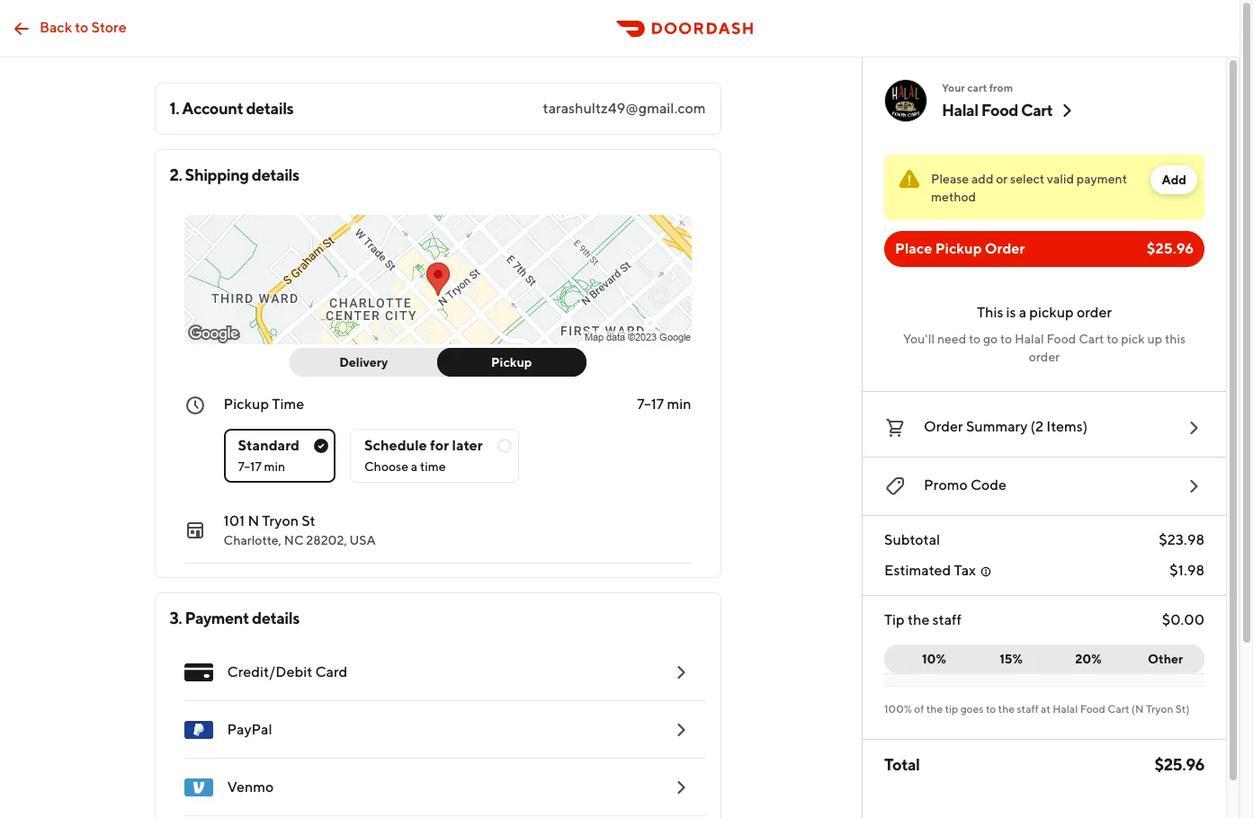 Task type: describe. For each thing, give the bounding box(es) containing it.
0 vertical spatial min
[[667, 396, 692, 413]]

halal inside button
[[942, 101, 979, 120]]

payment
[[1077, 172, 1128, 186]]

back to store button
[[0, 10, 137, 46]]

0 vertical spatial order
[[985, 240, 1025, 257]]

to right go
[[1001, 332, 1013, 346]]

st)
[[1176, 703, 1190, 716]]

pickup for pickup time
[[224, 396, 269, 413]]

credit/debit card
[[227, 664, 348, 681]]

choose
[[364, 460, 409, 474]]

order inside button
[[924, 418, 964, 436]]

is
[[1007, 304, 1017, 321]]

add
[[972, 172, 994, 186]]

add
[[1162, 173, 1187, 187]]

2 vertical spatial food
[[1081, 703, 1106, 716]]

details for 2. shipping details
[[252, 166, 299, 184]]

method
[[931, 190, 977, 204]]

st
[[302, 513, 316, 530]]

later
[[452, 437, 483, 454]]

(2
[[1031, 418, 1044, 436]]

none radio inside option group
[[350, 429, 519, 483]]

please
[[931, 172, 969, 186]]

pick
[[1122, 332, 1145, 346]]

paypal
[[227, 722, 272, 739]]

the right tip
[[908, 612, 930, 629]]

choose a time
[[364, 460, 446, 474]]

up
[[1148, 332, 1163, 346]]

10%
[[922, 652, 947, 667]]

tip amount option group
[[885, 645, 1205, 674]]

estimated
[[885, 562, 951, 580]]

add button
[[1151, 166, 1198, 194]]

promo code button
[[885, 472, 1205, 501]]

back
[[40, 18, 72, 36]]

promo
[[924, 477, 968, 494]]

none radio inside option group
[[224, 429, 336, 483]]

status containing please add or select valid payment method
[[885, 155, 1205, 220]]

order inside you'll need to go to halal food cart to pick up this order
[[1029, 350, 1060, 364]]

venmo
[[227, 779, 274, 796]]

delivery or pickup selector option group
[[289, 348, 586, 377]]

0 horizontal spatial min
[[264, 460, 285, 474]]

card
[[315, 664, 348, 681]]

please add or select valid payment method
[[931, 172, 1128, 204]]

pickup
[[1030, 304, 1074, 321]]

15% button
[[973, 645, 1051, 674]]

back to store
[[40, 18, 127, 36]]

go
[[984, 332, 998, 346]]

or
[[996, 172, 1008, 186]]

the right of on the right bottom of the page
[[927, 703, 943, 716]]

promo code
[[924, 477, 1007, 494]]

20%
[[1076, 652, 1102, 667]]

food inside you'll need to go to halal food cart to pick up this order
[[1047, 332, 1077, 346]]

subtotal
[[885, 532, 941, 549]]

at
[[1041, 703, 1051, 716]]

the right goes
[[999, 703, 1015, 716]]

to inside button
[[75, 18, 89, 36]]

your cart from
[[942, 81, 1014, 94]]

101
[[224, 513, 245, 530]]

cart inside you'll need to go to halal food cart to pick up this order
[[1079, 332, 1105, 346]]

you'll
[[903, 332, 935, 346]]

tip
[[885, 612, 905, 629]]

total
[[885, 756, 920, 775]]

15%
[[1000, 652, 1023, 667]]

0 vertical spatial pickup
[[936, 240, 982, 257]]

tip the staff
[[885, 612, 962, 629]]

1. account
[[170, 99, 243, 118]]

7–17 inside option
[[238, 460, 262, 474]]

schedule for later
[[364, 437, 483, 454]]

halal inside you'll need to go to halal food cart to pick up this order
[[1015, 332, 1045, 346]]

this
[[977, 304, 1004, 321]]

place pickup order
[[895, 240, 1025, 257]]

details for 3. payment details
[[252, 609, 300, 628]]

your
[[942, 81, 966, 94]]

to left go
[[969, 332, 981, 346]]

1 horizontal spatial a
[[1019, 304, 1027, 321]]

credit/debit
[[227, 664, 313, 681]]

food inside 'halal food cart' button
[[982, 101, 1019, 120]]

add new payment method image for credit/debit card
[[670, 662, 692, 684]]



Task type: locate. For each thing, give the bounding box(es) containing it.
order summary (2 items)
[[924, 418, 1088, 436]]

1 horizontal spatial pickup
[[491, 355, 532, 370]]

order summary (2 items) button
[[885, 414, 1205, 443]]

0 vertical spatial halal
[[942, 101, 979, 120]]

from
[[990, 81, 1014, 94]]

$1.98
[[1170, 562, 1205, 580]]

this
[[1165, 332, 1186, 346]]

nc
[[284, 534, 304, 548]]

7–17
[[637, 396, 664, 413], [238, 460, 262, 474]]

of
[[915, 703, 925, 716]]

pickup for pickup
[[491, 355, 532, 370]]

the
[[908, 612, 930, 629], [927, 703, 943, 716], [999, 703, 1015, 716]]

add new payment method image for venmo
[[670, 778, 692, 799]]

2 vertical spatial halal
[[1053, 703, 1078, 716]]

order
[[985, 240, 1025, 257], [924, 418, 964, 436]]

$25.96 down add button
[[1147, 240, 1194, 257]]

20% button
[[1050, 645, 1128, 674]]

0 horizontal spatial a
[[411, 460, 418, 474]]

food
[[982, 101, 1019, 120], [1047, 332, 1077, 346], [1081, 703, 1106, 716]]

time
[[272, 396, 304, 413]]

store
[[91, 18, 127, 36]]

2 horizontal spatial pickup
[[936, 240, 982, 257]]

3. payment details
[[170, 609, 300, 628]]

to right the "back"
[[75, 18, 89, 36]]

0 vertical spatial add new payment method image
[[670, 662, 692, 684]]

to right goes
[[986, 703, 996, 716]]

none radio containing schedule for later
[[350, 429, 519, 483]]

1 vertical spatial cart
[[1079, 332, 1105, 346]]

order
[[1077, 304, 1112, 321], [1029, 350, 1060, 364]]

add new payment method image
[[670, 662, 692, 684], [670, 778, 692, 799]]

add new payment method image
[[670, 720, 692, 742]]

None radio
[[350, 429, 519, 483]]

0 horizontal spatial pickup
[[224, 396, 269, 413]]

tax
[[954, 562, 977, 580]]

for
[[430, 437, 449, 454]]

delivery
[[339, 355, 388, 370]]

1 horizontal spatial halal
[[1015, 332, 1045, 346]]

$23.98
[[1159, 532, 1205, 549]]

details right 1. account
[[246, 99, 294, 118]]

order left summary
[[924, 418, 964, 436]]

you'll need to go to halal food cart to pick up this order
[[903, 332, 1186, 364]]

menu containing credit/debit card
[[170, 644, 706, 819]]

Delivery radio
[[289, 348, 449, 377]]

0 vertical spatial order
[[1077, 304, 1112, 321]]

1 vertical spatial order
[[924, 418, 964, 436]]

menu
[[170, 644, 706, 819]]

food down from
[[982, 101, 1019, 120]]

none radio containing standard
[[224, 429, 336, 483]]

1 vertical spatial $25.96
[[1155, 756, 1205, 775]]

3. payment
[[170, 609, 249, 628]]

1 vertical spatial order
[[1029, 350, 1060, 364]]

2. shipping
[[170, 166, 249, 184]]

staff up 10%
[[933, 612, 962, 629]]

0 horizontal spatial cart
[[1022, 101, 1053, 120]]

summary
[[966, 418, 1028, 436]]

0 horizontal spatial 7–17
[[238, 460, 262, 474]]

order up is at the right top of the page
[[985, 240, 1025, 257]]

0 vertical spatial 7–17 min
[[637, 396, 692, 413]]

1 vertical spatial a
[[411, 460, 418, 474]]

add new payment method image up add new payment method image
[[670, 662, 692, 684]]

10% button
[[885, 645, 974, 674]]

staff left at
[[1017, 703, 1039, 716]]

halal down your
[[942, 101, 979, 120]]

food down pickup
[[1047, 332, 1077, 346]]

$25.96
[[1147, 240, 1194, 257], [1155, 756, 1205, 775]]

select
[[1011, 172, 1045, 186]]

100%
[[885, 703, 912, 716]]

1 vertical spatial add new payment method image
[[670, 778, 692, 799]]

min
[[667, 396, 692, 413], [264, 460, 285, 474]]

code
[[971, 477, 1007, 494]]

option group containing standard
[[224, 415, 692, 483]]

order down "this is a pickup order"
[[1029, 350, 1060, 364]]

0 vertical spatial tryon
[[262, 513, 299, 530]]

order right pickup
[[1077, 304, 1112, 321]]

status
[[885, 155, 1205, 220]]

1. account details
[[170, 99, 294, 118]]

standard
[[238, 437, 300, 454]]

2 horizontal spatial food
[[1081, 703, 1106, 716]]

halal right at
[[1053, 703, 1078, 716]]

pickup time
[[224, 396, 304, 413]]

0 horizontal spatial food
[[982, 101, 1019, 120]]

1 vertical spatial halal
[[1015, 332, 1045, 346]]

details up credit/debit
[[252, 609, 300, 628]]

schedule
[[364, 437, 427, 454]]

time
[[420, 460, 446, 474]]

halal food cart
[[942, 101, 1053, 120]]

1 horizontal spatial min
[[667, 396, 692, 413]]

1 vertical spatial details
[[252, 166, 299, 184]]

other
[[1148, 652, 1184, 667]]

1 horizontal spatial food
[[1047, 332, 1077, 346]]

details right 2. shipping at the top left of the page
[[252, 166, 299, 184]]

cart
[[1022, 101, 1053, 120], [1079, 332, 1105, 346], [1108, 703, 1130, 716]]

$25.96 down st) at right
[[1155, 756, 1205, 775]]

tryon up nc
[[262, 513, 299, 530]]

1 add new payment method image from the top
[[670, 662, 692, 684]]

1 vertical spatial 7–17
[[238, 460, 262, 474]]

1 horizontal spatial 7–17 min
[[637, 396, 692, 413]]

n
[[248, 513, 259, 530]]

valid
[[1047, 172, 1075, 186]]

28202,
[[306, 534, 347, 548]]

1 vertical spatial 7–17 min
[[238, 460, 285, 474]]

2 vertical spatial cart
[[1108, 703, 1130, 716]]

tarashultz49@gmail.com
[[543, 100, 706, 117]]

tryon inside 101 n tryon st charlotte,  nc 28202,  usa
[[262, 513, 299, 530]]

0 vertical spatial a
[[1019, 304, 1027, 321]]

0 horizontal spatial order
[[924, 418, 964, 436]]

halal
[[942, 101, 979, 120], [1015, 332, 1045, 346], [1053, 703, 1078, 716]]

usa
[[350, 534, 376, 548]]

2. shipping details
[[170, 166, 299, 184]]

to
[[75, 18, 89, 36], [969, 332, 981, 346], [1001, 332, 1013, 346], [1107, 332, 1119, 346], [986, 703, 996, 716]]

0 vertical spatial staff
[[933, 612, 962, 629]]

0 horizontal spatial order
[[1029, 350, 1060, 364]]

1 horizontal spatial cart
[[1079, 332, 1105, 346]]

2 horizontal spatial halal
[[1053, 703, 1078, 716]]

2 vertical spatial details
[[252, 609, 300, 628]]

101 n tryon st charlotte,  nc 28202,  usa
[[224, 513, 376, 548]]

0 horizontal spatial tryon
[[262, 513, 299, 530]]

tryon
[[262, 513, 299, 530], [1146, 703, 1174, 716]]

(n
[[1132, 703, 1144, 716]]

staff
[[933, 612, 962, 629], [1017, 703, 1039, 716]]

0 vertical spatial cart
[[1022, 101, 1053, 120]]

add new payment method image down add new payment method image
[[670, 778, 692, 799]]

goes
[[961, 703, 984, 716]]

0 vertical spatial $25.96
[[1147, 240, 1194, 257]]

details for 1. account details
[[246, 99, 294, 118]]

$0.00
[[1163, 612, 1205, 629]]

halal food cart button
[[942, 100, 1078, 121]]

0 horizontal spatial staff
[[933, 612, 962, 629]]

halal down "this is a pickup order"
[[1015, 332, 1045, 346]]

100% of the tip goes to the staff at halal food cart (n tryon st)
[[885, 703, 1190, 716]]

cart
[[968, 81, 988, 94]]

pickup inside "pickup" option
[[491, 355, 532, 370]]

1 horizontal spatial order
[[985, 240, 1025, 257]]

2 add new payment method image from the top
[[670, 778, 692, 799]]

0 horizontal spatial halal
[[942, 101, 979, 120]]

Pickup radio
[[437, 348, 586, 377]]

1 vertical spatial pickup
[[491, 355, 532, 370]]

1 horizontal spatial 7–17
[[637, 396, 664, 413]]

Other button
[[1127, 645, 1205, 674]]

pickup
[[936, 240, 982, 257], [491, 355, 532, 370], [224, 396, 269, 413]]

7–17 min inside option group
[[238, 460, 285, 474]]

charlotte,
[[224, 534, 282, 548]]

None radio
[[224, 429, 336, 483]]

a left time
[[411, 460, 418, 474]]

0 vertical spatial details
[[246, 99, 294, 118]]

1 vertical spatial min
[[264, 460, 285, 474]]

items)
[[1047, 418, 1088, 436]]

7–17 min
[[637, 396, 692, 413], [238, 460, 285, 474]]

a inside option group
[[411, 460, 418, 474]]

1 vertical spatial tryon
[[1146, 703, 1174, 716]]

1 vertical spatial staff
[[1017, 703, 1039, 716]]

food left (n
[[1081, 703, 1106, 716]]

need
[[938, 332, 967, 346]]

1 horizontal spatial order
[[1077, 304, 1112, 321]]

0 vertical spatial food
[[982, 101, 1019, 120]]

tryon right (n
[[1146, 703, 1174, 716]]

a right is at the right top of the page
[[1019, 304, 1027, 321]]

place
[[895, 240, 933, 257]]

1 horizontal spatial tryon
[[1146, 703, 1174, 716]]

option group
[[224, 415, 692, 483]]

cart inside button
[[1022, 101, 1053, 120]]

2 horizontal spatial cart
[[1108, 703, 1130, 716]]

1 vertical spatial food
[[1047, 332, 1077, 346]]

show menu image
[[184, 659, 213, 688]]

0 vertical spatial 7–17
[[637, 396, 664, 413]]

1 horizontal spatial staff
[[1017, 703, 1039, 716]]

this is a pickup order
[[977, 304, 1112, 321]]

a
[[1019, 304, 1027, 321], [411, 460, 418, 474]]

to left pick
[[1107, 332, 1119, 346]]

tip
[[945, 703, 959, 716]]

0 horizontal spatial 7–17 min
[[238, 460, 285, 474]]

2 vertical spatial pickup
[[224, 396, 269, 413]]



Task type: vqa. For each thing, say whether or not it's contained in the screenshot.
A
yes



